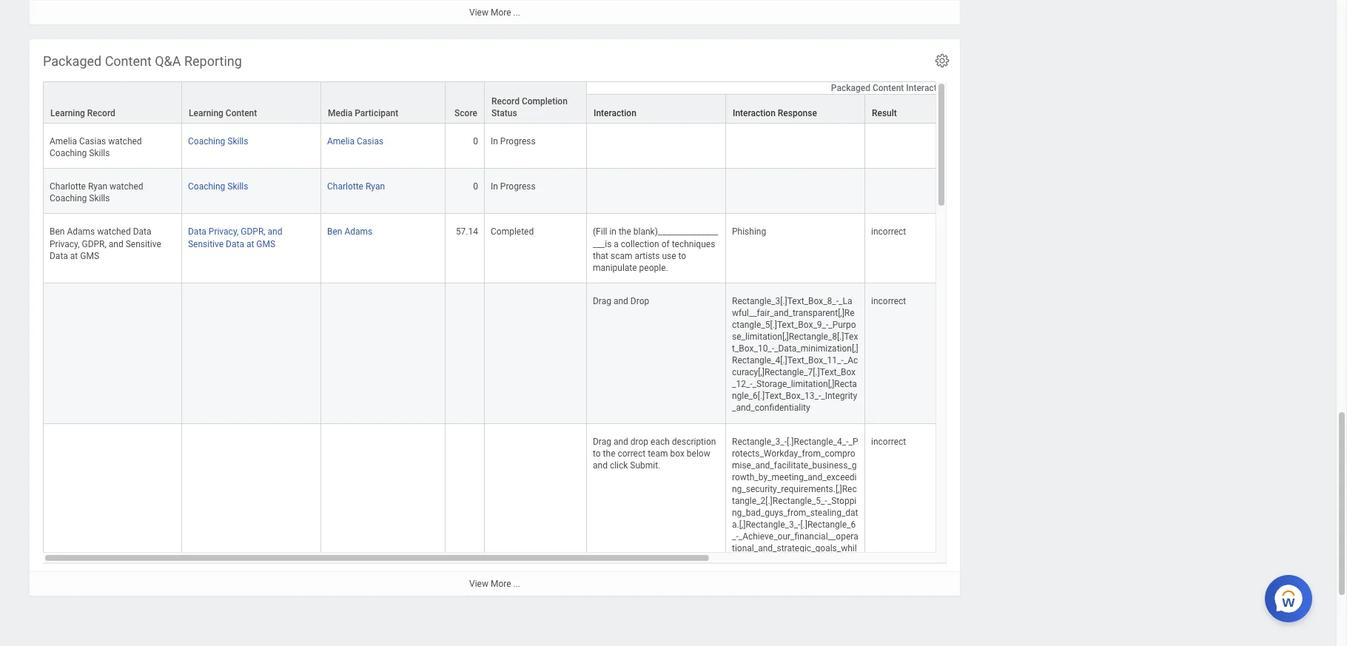 Task type: describe. For each thing, give the bounding box(es) containing it.
q&a
[[155, 53, 181, 69]]

1 more from the top
[[491, 7, 511, 18]]

each
[[651, 437, 670, 447]]

rectangle_4[.]text_box_11_-
[[733, 356, 844, 366]]

completion
[[522, 96, 568, 107]]

rectangle_3_-
[[733, 437, 787, 447]]

2 incorrect element from the top
[[872, 293, 907, 306]]

incorrect element for rectangle_3_-[.]rectangle_4_-_p rotects_workday_from_compro mise_and_facilitate_business_g rowth_by_meeting_and_exceedi ng_security_requirements.[,]rec tangle_2[.]rectangle_5_-_stoppi ng_bad_guys_from_stealing_dat a.[,]rectangle_3_-[.]rectangle_6 _-_achieve_our_financial__opera tional_and_strategic_goals_whil e_adhering_to_applicable_laws_ _regulations__contracts__and_c ompliance_requirements.[,]rect angle_2[.]rectangle_7_-_ensure s_the_good_guys_are_handling_ data_properly.
[[872, 434, 907, 447]]

configure packaged content q&a reporting image
[[935, 53, 951, 69]]

packaged content interaction response button
[[587, 82, 1235, 94]]

_and_confidentiality
[[733, 403, 811, 414]]

_12_-
[[733, 379, 753, 390]]

amelia casias watched coaching skills
[[50, 136, 142, 159]]

media participant
[[328, 108, 399, 119]]

correct
[[618, 449, 646, 459]]

(fill in the
[[593, 227, 634, 237]]

result
[[872, 108, 898, 119]]

in progress element for ryan
[[491, 179, 536, 192]]

_la
[[839, 296, 853, 306]]

2 horizontal spatial interaction
[[907, 83, 950, 93]]

_data_minimization[,]
[[775, 344, 859, 354]]

ctangle_5[.]text_box_9_-
[[733, 320, 829, 330]]

ben for ben adams
[[327, 227, 343, 237]]

the inside (fill in the blank)__________________is a collection of techniques that scam artists use to manipulate people. element
[[619, 227, 632, 237]]

(fill
[[593, 227, 608, 237]]

content for interaction
[[873, 83, 905, 93]]

view more ... for second view more ... link from the bottom
[[470, 7, 521, 18]]

view more ... for second view more ... link from the top
[[470, 579, 521, 590]]

content for q&a
[[105, 53, 152, 69]]

charlotte for charlotte ryan
[[327, 182, 364, 192]]

watched for adams
[[97, 227, 131, 237]]

casias for amelia casias watched coaching skills
[[79, 136, 106, 147]]

in progress element for casias
[[491, 133, 536, 147]]

media participant button
[[321, 82, 445, 123]]

incorrect for phishing
[[872, 227, 907, 237]]

drop
[[631, 296, 650, 306]]

packaged content interaction response
[[832, 83, 991, 93]]

collection
[[621, 239, 660, 249]]

packaged for packaged content q&a reporting
[[43, 53, 102, 69]]

... inside packaged content q&a reporting element
[[514, 579, 521, 590]]

submit.
[[631, 460, 661, 471]]

charlotte ryan watched coaching skills element
[[50, 179, 143, 204]]

57.14
[[456, 227, 478, 237]]

people.
[[640, 263, 669, 273]]

[.]rectangle_4_-
[[787, 437, 849, 447]]

status
[[492, 108, 517, 119]]

a.[,]rectangle_3_-
[[733, 520, 801, 530]]

ben adams watched data privacy, gdpr, and sensitive data at gms element
[[50, 224, 161, 261]]

_ensure
[[825, 591, 856, 602]]

mise_and_facilitate_business_g
[[733, 460, 857, 471]]

charlotte ryan
[[327, 182, 385, 192]]

t_box_10_-
[[733, 344, 775, 354]]

the inside drag and drop each description to the correct team box below and click submit.
[[603, 449, 616, 459]]

rectangle_3[.]text_box_8_-_la wful__fair_and_transparent[,]re ctangle_5[.]text_box_9_-_purpo se_limitation[,]rectangle_8[.]tex t_box_10_-_data_minimization[,] rectangle_4[.]text_box_11_-_ac curacy[,]rectangle_7[.]text_box _12_-_storage_limitation[,]recta ngle_6[.]text_box_13_-_integrity _and_confidentiality
[[733, 296, 859, 414]]

coaching up data privacy, gdpr, and sensitive data at gms link
[[188, 182, 225, 192]]

packaged for packaged content interaction response
[[832, 83, 871, 93]]

drag and drop each description to the correct team box below and click submit.
[[593, 437, 717, 471]]

interaction for interaction response
[[733, 108, 776, 119]]

response inside packaged content interaction response popup button
[[952, 83, 991, 93]]

adams for ben adams
[[345, 227, 373, 237]]

drop
[[631, 437, 649, 447]]

learning record column header
[[43, 82, 182, 125]]

row containing packaged content interaction response
[[43, 82, 1236, 125]]

scam
[[611, 251, 633, 261]]

adams for ben adams watched data privacy, gdpr, and sensitive data at gms
[[67, 227, 95, 237]]

drag for drag and drop
[[593, 296, 612, 306]]

interaction button
[[587, 95, 726, 123]]

coaching skills link for amelia casias watched coaching skills
[[188, 133, 248, 147]]

click
[[610, 460, 628, 471]]

___is
[[593, 239, 612, 249]]

gdpr, inside data privacy, gdpr, and sensitive data at gms
[[241, 227, 266, 237]]

rotects_workday_from_compro
[[733, 449, 856, 459]]

record inside learning record popup button
[[87, 108, 115, 119]]

sensitive inside the ben adams watched data privacy, gdpr, and sensitive data at gms
[[126, 239, 161, 249]]

techniques
[[672, 239, 716, 249]]

a
[[614, 239, 619, 249]]

ben adams
[[327, 227, 373, 237]]

to inside the a collection of techniques that scam artists use to manipulate people.
[[679, 251, 687, 261]]

progress for casias
[[501, 136, 536, 147]]

coaching skills for amelia casias watched coaching skills
[[188, 136, 248, 147]]

team
[[648, 449, 668, 459]]

to inside drag and drop each description to the correct team box below and click submit.
[[593, 449, 601, 459]]

casias for amelia casias
[[357, 136, 384, 147]]

progress for ryan
[[501, 182, 536, 192]]

in
[[610, 227, 617, 237]]

completed
[[491, 227, 534, 237]]

at inside data privacy, gdpr, and sensitive data at gms
[[247, 239, 254, 249]]

charlotte for charlotte ryan watched coaching skills
[[50, 182, 86, 192]]

_p
[[849, 437, 859, 447]]

completed element
[[491, 224, 534, 237]]

learning for learning content
[[189, 108, 224, 119]]

ng_bad_guys_from_stealing_dat
[[733, 508, 859, 518]]

charlotte ryan watched coaching skills
[[50, 182, 143, 204]]

drag and drop
[[593, 296, 650, 306]]

row containing drag and drop each description to the correct team box below and click submit.
[[43, 424, 1236, 636]]

skills up data privacy, gdpr, and sensitive data at gms link
[[228, 182, 248, 192]]

coaching inside charlotte ryan watched coaching skills
[[50, 194, 87, 204]]

description
[[672, 437, 717, 447]]

more inside packaged content q&a reporting element
[[491, 579, 511, 590]]

a collection of techniques that scam artists use to manipulate people.
[[593, 239, 716, 273]]

curacy[,]rectangle_7[.]text_box
[[733, 368, 856, 378]]

_purpo
[[829, 320, 857, 330]]

response inside interaction response popup button
[[778, 108, 818, 119]]

rowth_by_meeting_and_exceedi
[[733, 472, 857, 483]]

below
[[687, 449, 711, 459]]

media
[[328, 108, 353, 119]]

charlotte ryan link
[[327, 179, 385, 192]]

in for charlotte ryan
[[491, 182, 498, 192]]

record completion status button
[[485, 82, 587, 123]]

_integrity
[[822, 391, 858, 402]]

of
[[662, 239, 670, 249]]

coaching skills for charlotte ryan watched coaching skills
[[188, 182, 248, 192]]

ompliance_requirements.[,]rect
[[733, 580, 857, 590]]

tional_and_strategic_goals_whil
[[733, 544, 857, 554]]

ngle_6[.]text_box_13_-
[[733, 391, 822, 402]]

skills inside amelia casias watched coaching skills
[[89, 148, 110, 159]]

artists
[[635, 251, 660, 261]]

skills down learning content
[[228, 136, 248, 147]]

rectangle_3[.]text_box_8_-
[[733, 296, 839, 306]]

e_adhering_to_applicable_laws_
[[733, 556, 858, 566]]

_ac
[[844, 356, 859, 366]]

_storage_limitation[,]recta
[[753, 379, 858, 390]]



Task type: vqa. For each thing, say whether or not it's contained in the screenshot.
description
yes



Task type: locate. For each thing, give the bounding box(es) containing it.
watched down amelia casias watched coaching skills
[[110, 182, 143, 192]]

1 progress from the top
[[501, 136, 536, 147]]

2 drag from the top
[[593, 437, 612, 447]]

reporting
[[184, 53, 242, 69]]

score
[[455, 108, 478, 119]]

2 view more ... from the top
[[470, 579, 521, 590]]

1 coaching skills from the top
[[188, 136, 248, 147]]

_achieve_our_financial__opera
[[739, 532, 859, 542]]

0 vertical spatial record
[[492, 96, 520, 107]]

result button
[[866, 95, 952, 123]]

drag up click
[[593, 437, 612, 447]]

incorrect element for phishing
[[872, 224, 907, 237]]

packaged
[[43, 53, 102, 69], [832, 83, 871, 93]]

ben
[[50, 227, 65, 237], [327, 227, 343, 237]]

0 vertical spatial incorrect element
[[872, 224, 907, 237]]

in progress element down status
[[491, 133, 536, 147]]

view inside packaged content q&a reporting element
[[470, 579, 489, 590]]

1 vertical spatial in progress
[[491, 182, 536, 192]]

at
[[247, 239, 254, 249], [70, 251, 78, 261]]

to right use on the top of page
[[679, 251, 687, 261]]

in down status
[[491, 136, 498, 147]]

2 charlotte from the left
[[327, 182, 364, 192]]

view more ... inside packaged content q&a reporting element
[[470, 579, 521, 590]]

1 horizontal spatial adams
[[345, 227, 373, 237]]

drag and drop element
[[593, 293, 650, 306]]

more
[[491, 7, 511, 18], [491, 579, 511, 590]]

0 vertical spatial view more ... link
[[30, 0, 961, 25]]

1 horizontal spatial at
[[247, 239, 254, 249]]

1 ... from the top
[[514, 7, 521, 18]]

and inside data privacy, gdpr, and sensitive data at gms
[[268, 227, 283, 237]]

participant
[[355, 108, 399, 119]]

manipulate
[[593, 263, 637, 273]]

incorrect
[[872, 227, 907, 237], [872, 296, 907, 306], [872, 437, 907, 447]]

1 horizontal spatial ben
[[327, 227, 343, 237]]

sensitive inside data privacy, gdpr, and sensitive data at gms
[[188, 239, 224, 249]]

...
[[514, 7, 521, 18], [514, 579, 521, 590]]

1 horizontal spatial ryan
[[366, 182, 385, 192]]

row containing amelia casias watched coaching skills
[[43, 124, 1236, 169]]

learning record
[[50, 108, 115, 119]]

1 vertical spatial progress
[[501, 182, 536, 192]]

0 horizontal spatial response
[[778, 108, 818, 119]]

1 horizontal spatial privacy,
[[209, 227, 239, 237]]

0 up 57.14
[[473, 182, 478, 192]]

1 horizontal spatial content
[[226, 108, 257, 119]]

1 incorrect from the top
[[872, 227, 907, 237]]

amelia casias
[[327, 136, 384, 147]]

in progress for charlotte ryan
[[491, 182, 536, 192]]

se_limitation[,]rectangle_8[.]tex
[[733, 332, 859, 342]]

0 vertical spatial the
[[619, 227, 632, 237]]

2 horizontal spatial content
[[873, 83, 905, 93]]

1 amelia from the left
[[50, 136, 77, 147]]

_regulations__contracts__and_c
[[733, 568, 857, 578]]

coaching
[[188, 136, 225, 147], [50, 148, 87, 159], [188, 182, 225, 192], [50, 194, 87, 204]]

1 ryan from the left
[[88, 182, 107, 192]]

charlotte up ben adams link
[[327, 182, 364, 192]]

2 progress from the top
[[501, 182, 536, 192]]

row containing interaction
[[43, 94, 1236, 137]]

1 coaching skills link from the top
[[188, 133, 248, 147]]

1 vertical spatial record
[[87, 108, 115, 119]]

content left q&a
[[105, 53, 152, 69]]

1 view more ... link from the top
[[30, 0, 961, 25]]

3 incorrect from the top
[[872, 437, 907, 447]]

sensitive
[[126, 239, 161, 249], [188, 239, 224, 249]]

angle_2[.]rectangle_7_-
[[733, 591, 825, 602]]

0 vertical spatial content
[[105, 53, 152, 69]]

0 horizontal spatial content
[[105, 53, 152, 69]]

packaged inside packaged content interaction response popup button
[[832, 83, 871, 93]]

coaching down learning content
[[188, 136, 225, 147]]

amelia for amelia casias watched coaching skills
[[50, 136, 77, 147]]

wful__fair_and_transparent[,]re
[[733, 308, 855, 318]]

1 learning from the left
[[50, 108, 85, 119]]

ryan for charlotte ryan
[[366, 182, 385, 192]]

ben down charlotte ryan
[[327, 227, 343, 237]]

0 vertical spatial gdpr,
[[241, 227, 266, 237]]

[.]rectangle_6
[[801, 520, 856, 530]]

data_properly.
[[733, 615, 788, 626]]

progress up completed element
[[501, 182, 536, 192]]

in progress up completed element
[[491, 182, 536, 192]]

3 incorrect element from the top
[[872, 434, 907, 447]]

ben adams link
[[327, 224, 373, 237]]

incorrect for rectangle_3_-[.]rectangle_4_-_p rotects_workday_from_compro mise_and_facilitate_business_g rowth_by_meeting_and_exceedi ng_security_requirements.[,]rec tangle_2[.]rectangle_5_-_stoppi ng_bad_guys_from_stealing_dat a.[,]rectangle_3_-[.]rectangle_6 _-_achieve_our_financial__opera tional_and_strategic_goals_whil e_adhering_to_applicable_laws_ _regulations__contracts__and_c ompliance_requirements.[,]rect angle_2[.]rectangle_7_-_ensure s_the_good_guys_are_handling_ data_properly.
[[872, 437, 907, 447]]

and
[[268, 227, 283, 237], [109, 239, 123, 249], [614, 296, 629, 306], [614, 437, 629, 447], [593, 460, 608, 471]]

0 down score
[[473, 136, 478, 147]]

response
[[952, 83, 991, 93], [778, 108, 818, 119]]

row containing ben adams watched data privacy, gdpr, and sensitive data at gms
[[43, 214, 1236, 283]]

0 horizontal spatial gdpr,
[[82, 239, 107, 249]]

data
[[133, 227, 151, 237], [188, 227, 207, 237], [226, 239, 244, 249], [50, 251, 68, 261]]

blank)_______________ ___is
[[593, 227, 718, 249]]

phishing
[[733, 227, 767, 237]]

1 horizontal spatial gms
[[256, 239, 276, 249]]

ben for ben adams watched data privacy, gdpr, and sensitive data at gms
[[50, 227, 65, 237]]

2 vertical spatial incorrect element
[[872, 434, 907, 447]]

1 horizontal spatial the
[[619, 227, 632, 237]]

1 horizontal spatial packaged
[[832, 83, 871, 93]]

ryan down amelia casias watched coaching skills
[[88, 182, 107, 192]]

1 vertical spatial view more ... link
[[30, 572, 961, 596]]

0 vertical spatial view more ...
[[470, 7, 521, 18]]

0 vertical spatial coaching skills link
[[188, 133, 248, 147]]

in
[[491, 136, 498, 147], [491, 182, 498, 192]]

in progress element
[[491, 133, 536, 147], [491, 179, 536, 192]]

1 view from the top
[[470, 7, 489, 18]]

2 ryan from the left
[[366, 182, 385, 192]]

tangle_2[.]rectangle_5_-
[[733, 496, 828, 507]]

2 vertical spatial content
[[226, 108, 257, 119]]

watched inside the ben adams watched data privacy, gdpr, and sensitive data at gms
[[97, 227, 131, 237]]

1 vertical spatial content
[[873, 83, 905, 93]]

2 vertical spatial watched
[[97, 227, 131, 237]]

0 vertical spatial gms
[[256, 239, 276, 249]]

1 incorrect element from the top
[[872, 224, 907, 237]]

0 horizontal spatial amelia
[[50, 136, 77, 147]]

1 vertical spatial privacy,
[[50, 239, 80, 249]]

ryan down amelia casias
[[366, 182, 385, 192]]

2 ... from the top
[[514, 579, 521, 590]]

privacy, inside data privacy, gdpr, and sensitive data at gms
[[209, 227, 239, 237]]

learning for learning record
[[50, 108, 85, 119]]

1 horizontal spatial charlotte
[[327, 182, 364, 192]]

at inside the ben adams watched data privacy, gdpr, and sensitive data at gms
[[70, 251, 78, 261]]

skills inside charlotte ryan watched coaching skills
[[89, 194, 110, 204]]

that
[[593, 251, 609, 261]]

in for amelia casias
[[491, 136, 498, 147]]

gms
[[256, 239, 276, 249], [80, 251, 99, 261]]

1 drag from the top
[[593, 296, 612, 306]]

0 horizontal spatial ryan
[[88, 182, 107, 192]]

amelia casias link
[[327, 133, 384, 147]]

_stoppi
[[828, 496, 857, 507]]

content inside column header
[[226, 108, 257, 119]]

gms inside data privacy, gdpr, and sensitive data at gms
[[256, 239, 276, 249]]

1 ben from the left
[[50, 227, 65, 237]]

1 vertical spatial in
[[491, 182, 498, 192]]

in progress element up completed element
[[491, 179, 536, 192]]

1 vertical spatial packaged
[[832, 83, 871, 93]]

0 horizontal spatial interaction
[[594, 108, 637, 119]]

0 vertical spatial progress
[[501, 136, 536, 147]]

1 horizontal spatial interaction
[[733, 108, 776, 119]]

6 row from the top
[[43, 283, 1236, 424]]

ryan inside charlotte ryan watched coaching skills
[[88, 182, 107, 192]]

0 horizontal spatial casias
[[79, 136, 106, 147]]

0 horizontal spatial adams
[[67, 227, 95, 237]]

amelia down media
[[327, 136, 355, 147]]

progress down status
[[501, 136, 536, 147]]

0 horizontal spatial at
[[70, 251, 78, 261]]

0 vertical spatial privacy,
[[209, 227, 239, 237]]

_-
[[733, 532, 739, 542]]

1 vertical spatial more
[[491, 579, 511, 590]]

1 casias from the left
[[79, 136, 106, 147]]

coaching skills link
[[188, 133, 248, 147], [188, 179, 248, 192]]

amelia casias watched coaching skills element
[[50, 133, 142, 159]]

learning up amelia casias watched coaching skills element at the top
[[50, 108, 85, 119]]

coaching skills up data privacy, gdpr, and sensitive data at gms link
[[188, 182, 248, 192]]

adams
[[67, 227, 95, 237], [345, 227, 373, 237]]

interaction response
[[733, 108, 818, 119]]

score column header
[[446, 82, 485, 125]]

skills
[[228, 136, 248, 147], [89, 148, 110, 159], [228, 182, 248, 192], [89, 194, 110, 204]]

and inside the ben adams watched data privacy, gdpr, and sensitive data at gms
[[109, 239, 123, 249]]

5 row from the top
[[43, 214, 1236, 283]]

adams down charlotte ryan watched coaching skills
[[67, 227, 95, 237]]

2 adams from the left
[[345, 227, 373, 237]]

watched for ryan
[[110, 182, 143, 192]]

ben adams watched data privacy, gdpr, and sensitive data at gms
[[50, 227, 161, 261]]

incorrect element
[[872, 224, 907, 237], [872, 293, 907, 306], [872, 434, 907, 447]]

0 vertical spatial incorrect
[[872, 227, 907, 237]]

content
[[105, 53, 152, 69], [873, 83, 905, 93], [226, 108, 257, 119]]

record completion status
[[492, 96, 568, 119]]

1 horizontal spatial response
[[952, 83, 991, 93]]

2 vertical spatial incorrect
[[872, 437, 907, 447]]

0 horizontal spatial record
[[87, 108, 115, 119]]

2 amelia from the left
[[327, 136, 355, 147]]

1 vertical spatial coaching skills
[[188, 182, 248, 192]]

2 incorrect from the top
[[872, 296, 907, 306]]

learning inside learning record popup button
[[50, 108, 85, 119]]

score button
[[446, 82, 484, 123]]

0 vertical spatial in
[[491, 136, 498, 147]]

gdpr,
[[241, 227, 266, 237], [82, 239, 107, 249]]

row containing charlotte ryan watched coaching skills
[[43, 169, 1236, 214]]

1 horizontal spatial to
[[679, 251, 687, 261]]

charlotte down amelia casias watched coaching skills
[[50, 182, 86, 192]]

1 in from the top
[[491, 136, 498, 147]]

1 in progress element from the top
[[491, 133, 536, 147]]

(fill in the blank)__________________is a collection of techniques that scam artists use to manipulate people. element
[[593, 224, 718, 273]]

coaching skills down learning content
[[188, 136, 248, 147]]

coaching inside amelia casias watched coaching skills
[[50, 148, 87, 159]]

0 vertical spatial view
[[470, 7, 489, 18]]

skills up charlotte ryan watched coaching skills element
[[89, 148, 110, 159]]

coaching skills link up data privacy, gdpr, and sensitive data at gms link
[[188, 179, 248, 192]]

1 vertical spatial in progress element
[[491, 179, 536, 192]]

ben inside the ben adams watched data privacy, gdpr, and sensitive data at gms
[[50, 227, 65, 237]]

learning content column header
[[182, 82, 321, 125]]

row
[[43, 82, 1236, 125], [43, 94, 1236, 137], [43, 124, 1236, 169], [43, 169, 1236, 214], [43, 214, 1236, 283], [43, 283, 1236, 424], [43, 424, 1236, 636]]

2 learning from the left
[[189, 108, 224, 119]]

watched down the learning record column header
[[108, 136, 142, 147]]

packaged content q&a reporting element
[[30, 39, 1236, 647]]

0 horizontal spatial sensitive
[[126, 239, 161, 249]]

0 vertical spatial more
[[491, 7, 511, 18]]

casias
[[79, 136, 106, 147], [357, 136, 384, 147]]

0 vertical spatial drag
[[593, 296, 612, 306]]

1 vertical spatial incorrect element
[[872, 293, 907, 306]]

2 row from the top
[[43, 94, 1236, 137]]

interaction for interaction
[[594, 108, 637, 119]]

interaction response button
[[727, 95, 865, 123]]

2 in progress from the top
[[491, 182, 536, 192]]

2 ben from the left
[[327, 227, 343, 237]]

view more ... link
[[30, 0, 961, 25], [30, 572, 961, 596]]

1 vertical spatial ...
[[514, 579, 521, 590]]

1 in progress from the top
[[491, 136, 536, 147]]

0 horizontal spatial learning
[[50, 108, 85, 119]]

0 horizontal spatial to
[[593, 449, 601, 459]]

watched
[[108, 136, 142, 147], [110, 182, 143, 192], [97, 227, 131, 237]]

1 vertical spatial view
[[470, 579, 489, 590]]

0 vertical spatial ...
[[514, 7, 521, 18]]

adams inside the ben adams watched data privacy, gdpr, and sensitive data at gms
[[67, 227, 95, 237]]

to left correct
[[593, 449, 601, 459]]

learning down 'reporting'
[[189, 108, 224, 119]]

use
[[662, 251, 677, 261]]

adams down charlotte ryan
[[345, 227, 373, 237]]

coaching skills link down learning content
[[188, 133, 248, 147]]

0 vertical spatial packaged
[[43, 53, 102, 69]]

row containing drag and drop
[[43, 283, 1236, 424]]

in progress
[[491, 136, 536, 147], [491, 182, 536, 192]]

1 vertical spatial drag
[[593, 437, 612, 447]]

2 coaching skills link from the top
[[188, 179, 248, 192]]

2 sensitive from the left
[[188, 239, 224, 249]]

0 vertical spatial in progress element
[[491, 133, 536, 147]]

amelia down learning record
[[50, 136, 77, 147]]

drag down manipulate at top left
[[593, 296, 612, 306]]

1 vertical spatial response
[[778, 108, 818, 119]]

3 row from the top
[[43, 124, 1236, 169]]

2 view from the top
[[470, 579, 489, 590]]

ben inside ben adams link
[[327, 227, 343, 237]]

privacy,
[[209, 227, 239, 237], [50, 239, 80, 249]]

record inside record completion status
[[492, 96, 520, 107]]

0 horizontal spatial privacy,
[[50, 239, 80, 249]]

to
[[679, 251, 687, 261], [593, 449, 601, 459]]

packaged up interaction response popup button
[[832, 83, 871, 93]]

the right in
[[619, 227, 632, 237]]

2 coaching skills from the top
[[188, 182, 248, 192]]

progress
[[501, 136, 536, 147], [501, 182, 536, 192]]

view
[[470, 7, 489, 18], [470, 579, 489, 590]]

casias down participant at the top of the page
[[357, 136, 384, 147]]

0 horizontal spatial the
[[603, 449, 616, 459]]

7 row from the top
[[43, 424, 1236, 636]]

privacy, inside the ben adams watched data privacy, gdpr, and sensitive data at gms
[[50, 239, 80, 249]]

drag for drag and drop each description to the correct team box below and click submit.
[[593, 437, 612, 447]]

1 horizontal spatial casias
[[357, 136, 384, 147]]

1 vertical spatial 0
[[473, 182, 478, 192]]

2 in from the top
[[491, 182, 498, 192]]

watched for casias
[[108, 136, 142, 147]]

ben down charlotte ryan watched coaching skills
[[50, 227, 65, 237]]

2 in progress element from the top
[[491, 179, 536, 192]]

0 horizontal spatial gms
[[80, 251, 99, 261]]

learning inside learning content popup button
[[189, 108, 224, 119]]

1 vertical spatial gms
[[80, 251, 99, 261]]

1 horizontal spatial amelia
[[327, 136, 355, 147]]

amelia for amelia casias
[[327, 136, 355, 147]]

2 view more ... link from the top
[[30, 572, 961, 596]]

0 horizontal spatial charlotte
[[50, 182, 86, 192]]

skills up ben adams watched data privacy, gdpr, and sensitive data at gms element
[[89, 194, 110, 204]]

s_the_good_guys_are_handling_
[[733, 603, 859, 614]]

2 casias from the left
[[357, 136, 384, 147]]

watched down charlotte ryan watched coaching skills
[[97, 227, 131, 237]]

1 vertical spatial watched
[[110, 182, 143, 192]]

1 horizontal spatial gdpr,
[[241, 227, 266, 237]]

casias inside amelia casias watched coaching skills
[[79, 136, 106, 147]]

ng_security_requirements.[,]rec
[[733, 484, 857, 495]]

1 0 from the top
[[473, 136, 478, 147]]

1 vertical spatial the
[[603, 449, 616, 459]]

2 0 from the top
[[473, 182, 478, 192]]

1 horizontal spatial sensitive
[[188, 239, 224, 249]]

media participant column header
[[321, 82, 446, 125]]

1 horizontal spatial learning
[[189, 108, 224, 119]]

1 charlotte from the left
[[50, 182, 86, 192]]

coaching down learning record
[[50, 148, 87, 159]]

gms inside the ben adams watched data privacy, gdpr, and sensitive data at gms
[[80, 251, 99, 261]]

watched inside charlotte ryan watched coaching skills
[[110, 182, 143, 192]]

content down 'reporting'
[[226, 108, 257, 119]]

in progress for amelia casias
[[491, 136, 536, 147]]

0 for casias
[[473, 136, 478, 147]]

drag inside drag and drop each description to the correct team box below and click submit.
[[593, 437, 612, 447]]

record completion status column header
[[485, 82, 587, 125]]

0 vertical spatial 0
[[473, 136, 478, 147]]

0 for ryan
[[473, 182, 478, 192]]

coaching up ben adams watched data privacy, gdpr, and sensitive data at gms element
[[50, 194, 87, 204]]

rectangle_3_-[.]rectangle_4_-_p rotects_workday_from_compro mise_and_facilitate_business_g rowth_by_meeting_and_exceedi ng_security_requirements.[,]rec tangle_2[.]rectangle_5_-_stoppi ng_bad_guys_from_stealing_dat a.[,]rectangle_3_-[.]rectangle_6 _-_achieve_our_financial__opera tional_and_strategic_goals_whil e_adhering_to_applicable_laws_ _regulations__contracts__and_c ompliance_requirements.[,]rect angle_2[.]rectangle_7_-_ensure s_the_good_guys_are_handling_ data_properly.
[[733, 437, 859, 626]]

1 horizontal spatial record
[[492, 96, 520, 107]]

1 sensitive from the left
[[126, 239, 161, 249]]

drag and drop each description to the correct team box below and click submit. element
[[593, 434, 717, 471]]

0 vertical spatial coaching skills
[[188, 136, 248, 147]]

cell
[[587, 124, 727, 169], [727, 124, 866, 169], [866, 124, 953, 169], [587, 169, 727, 214], [727, 169, 866, 214], [866, 169, 953, 214], [43, 283, 182, 424], [182, 283, 321, 424], [321, 283, 446, 424], [446, 283, 485, 424], [485, 283, 587, 424], [43, 424, 182, 636], [182, 424, 321, 636], [321, 424, 446, 636], [446, 424, 485, 636], [485, 424, 587, 636]]

0 horizontal spatial packaged
[[43, 53, 102, 69]]

0 horizontal spatial ben
[[50, 227, 65, 237]]

record up amelia casias watched coaching skills element at the top
[[87, 108, 115, 119]]

learning content button
[[182, 82, 321, 123]]

amelia inside amelia casias watched coaching skills
[[50, 136, 77, 147]]

content up result
[[873, 83, 905, 93]]

1 vertical spatial to
[[593, 449, 601, 459]]

0 vertical spatial at
[[247, 239, 254, 249]]

in progress down status
[[491, 136, 536, 147]]

charlotte
[[50, 182, 86, 192], [327, 182, 364, 192]]

box
[[671, 449, 685, 459]]

packaged content q&a reporting
[[43, 53, 242, 69]]

1 vertical spatial coaching skills link
[[188, 179, 248, 192]]

1 vertical spatial view more ...
[[470, 579, 521, 590]]

1 row from the top
[[43, 82, 1236, 125]]

watched inside amelia casias watched coaching skills
[[108, 136, 142, 147]]

1 adams from the left
[[67, 227, 95, 237]]

in up completed element
[[491, 182, 498, 192]]

the up click
[[603, 449, 616, 459]]

1 vertical spatial incorrect
[[872, 296, 907, 306]]

coaching skills link for charlotte ryan watched coaching skills
[[188, 179, 248, 192]]

casias down learning record
[[79, 136, 106, 147]]

ryan for charlotte ryan watched coaching skills
[[88, 182, 107, 192]]

0 vertical spatial to
[[679, 251, 687, 261]]

packaged up learning record
[[43, 53, 102, 69]]

0 vertical spatial in progress
[[491, 136, 536, 147]]

2 more from the top
[[491, 579, 511, 590]]

4 row from the top
[[43, 169, 1236, 214]]

0 vertical spatial response
[[952, 83, 991, 93]]

1 vertical spatial gdpr,
[[82, 239, 107, 249]]

0 vertical spatial watched
[[108, 136, 142, 147]]

gdpr, inside the ben adams watched data privacy, gdpr, and sensitive data at gms
[[82, 239, 107, 249]]

data privacy, gdpr, and sensitive data at gms
[[188, 227, 283, 249]]

1 vertical spatial at
[[70, 251, 78, 261]]

1 view more ... from the top
[[470, 7, 521, 18]]

record up status
[[492, 96, 520, 107]]

blank)_______________
[[634, 227, 718, 237]]

charlotte inside charlotte ryan watched coaching skills
[[50, 182, 86, 192]]



